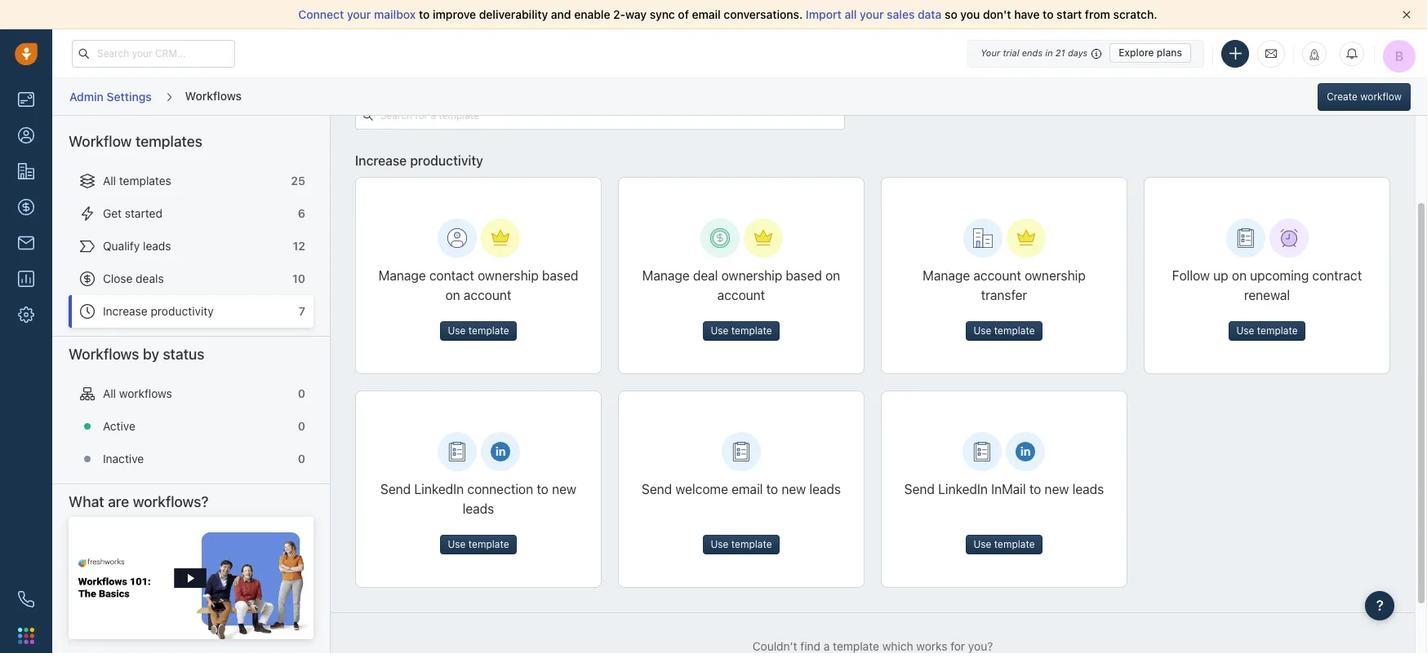Task type: vqa. For each thing, say whether or not it's contained in the screenshot.
'filter by all tags'
no



Task type: describe. For each thing, give the bounding box(es) containing it.
use template button for send linkedin connection to new leads
[[440, 535, 516, 555]]

explore
[[1119, 47, 1154, 59]]

leads for send linkedin connection to new leads
[[463, 502, 494, 517]]

way
[[625, 7, 647, 21]]

use template button for follow up on upcoming contract renewal
[[1229, 322, 1305, 341]]

what are workflows?
[[69, 494, 209, 511]]

workflow templates
[[69, 133, 202, 150]]

plans
[[1157, 47, 1182, 59]]

use template for manage contact ownership based on account
[[448, 325, 509, 337]]

new for inmail
[[1045, 482, 1069, 497]]

settings
[[107, 90, 152, 104]]

connection
[[467, 482, 533, 497]]

ownership for account
[[1025, 269, 1086, 283]]

templates for workflow templates
[[135, 133, 202, 150]]

account inside manage account ownership transfer
[[973, 269, 1021, 283]]

to for send linkedin connection to new leads
[[537, 482, 549, 497]]

for
[[950, 640, 965, 654]]

on for manage deal ownership based on account
[[825, 269, 840, 283]]

don't
[[983, 7, 1011, 21]]

manage for manage contact ownership based on account
[[379, 269, 426, 283]]

account for manage contact ownership based on account
[[464, 288, 511, 303]]

by
[[143, 346, 159, 363]]

qualify leads
[[103, 239, 171, 253]]

create workflow button
[[1318, 83, 1411, 111]]

in
[[1045, 47, 1053, 58]]

from
[[1085, 7, 1110, 21]]

renewal
[[1244, 288, 1290, 303]]

workflows
[[119, 387, 172, 401]]

import
[[806, 7, 842, 21]]

new for email
[[782, 482, 806, 497]]

admin settings link
[[69, 84, 152, 110]]

on for manage contact ownership based on account
[[445, 288, 460, 303]]

import all your sales data link
[[806, 7, 945, 21]]

1 vertical spatial email
[[732, 482, 763, 497]]

are
[[108, 494, 129, 511]]

create workflow
[[1327, 90, 1402, 102]]

works
[[916, 640, 947, 654]]

0 horizontal spatial email
[[692, 7, 721, 21]]

qualify
[[103, 239, 140, 253]]

to for send linkedin inmail to new leads
[[1029, 482, 1041, 497]]

deliverability
[[479, 7, 548, 21]]

use template for manage account ownership transfer
[[974, 325, 1035, 337]]

0 for inactive
[[298, 452, 305, 466]]

manage for manage deal ownership based on account
[[642, 269, 690, 283]]

all for all templates
[[103, 174, 116, 188]]

have
[[1014, 7, 1040, 21]]

manage deal ownership based on account
[[642, 269, 840, 303]]

send email image
[[1265, 46, 1277, 60]]

based for manage contact ownership based on account
[[542, 269, 578, 283]]

use template button for manage deal ownership based on account
[[703, 322, 779, 341]]

use template button for manage account ownership transfer
[[966, 322, 1042, 341]]

use for manage account ownership transfer
[[974, 325, 991, 337]]

12
[[293, 239, 305, 253]]

follow
[[1172, 269, 1210, 283]]

improve
[[433, 7, 476, 21]]

find
[[800, 640, 821, 654]]

connect
[[298, 7, 344, 21]]

manage account ownership transfer
[[923, 269, 1086, 303]]

manage for manage account ownership transfer
[[923, 269, 970, 283]]

send welcome email to new leads
[[642, 482, 841, 497]]

sync
[[650, 7, 675, 21]]

templates for all templates
[[119, 174, 171, 188]]

template for follow up on upcoming contract renewal
[[1257, 325, 1298, 337]]

connect your mailbox link
[[298, 7, 419, 21]]

workflows by status
[[69, 346, 205, 363]]

ownership for deal
[[721, 269, 782, 283]]

use template for manage deal ownership based on account
[[711, 325, 772, 337]]

Search for a template text field
[[374, 109, 838, 124]]

your
[[981, 47, 1000, 58]]

phone element
[[10, 584, 42, 616]]

a
[[824, 640, 830, 654]]

admin settings
[[69, 90, 152, 104]]

upcoming
[[1250, 269, 1309, 283]]

use template button for send welcome email to new leads
[[703, 535, 779, 555]]

what's new image
[[1309, 49, 1320, 60]]

and
[[551, 7, 571, 21]]

template for manage contact ownership based on account
[[468, 325, 509, 337]]

scratch.
[[1113, 7, 1157, 21]]

so
[[945, 7, 957, 21]]

increase
[[355, 154, 407, 168]]

use template for follow up on upcoming contract renewal
[[1236, 325, 1298, 337]]

you?
[[968, 640, 993, 654]]

use for send welcome email to new leads
[[711, 539, 729, 551]]

send linkedin inmail to new leads
[[904, 482, 1104, 497]]

deal
[[693, 269, 718, 283]]

which
[[882, 640, 913, 654]]

inmail
[[991, 482, 1026, 497]]

deals
[[136, 272, 164, 286]]

all
[[845, 7, 857, 21]]

conversations.
[[724, 7, 803, 21]]

Search your CRM... text field
[[72, 40, 235, 67]]

sales
[[887, 7, 915, 21]]

productivity
[[410, 154, 483, 168]]

start
[[1057, 7, 1082, 21]]

use template for send linkedin connection to new leads
[[448, 539, 509, 551]]

phone image
[[18, 592, 34, 608]]

freshworks switcher image
[[18, 628, 34, 645]]

status
[[163, 346, 205, 363]]

25
[[291, 174, 305, 188]]

template right a
[[833, 640, 879, 654]]

active
[[103, 420, 135, 433]]

on inside follow up on upcoming contract renewal
[[1232, 269, 1247, 283]]



Task type: locate. For each thing, give the bounding box(es) containing it.
0 horizontal spatial ownership
[[478, 269, 539, 283]]

1 horizontal spatial account
[[717, 288, 765, 303]]

new
[[552, 482, 576, 497], [782, 482, 806, 497], [1045, 482, 1069, 497]]

all up get
[[103, 174, 116, 188]]

use template button down "send linkedin inmail to new leads"
[[966, 535, 1042, 555]]

1 horizontal spatial manage
[[642, 269, 690, 283]]

2 0 from the top
[[298, 420, 305, 433]]

template for send welcome email to new leads
[[731, 539, 772, 551]]

mailbox
[[374, 7, 416, 21]]

1 ownership from the left
[[478, 269, 539, 283]]

use template down "send linkedin inmail to new leads"
[[974, 539, 1035, 551]]

email right the welcome on the bottom of page
[[732, 482, 763, 497]]

3 new from the left
[[1045, 482, 1069, 497]]

1 vertical spatial workflows
[[69, 346, 139, 363]]

use template
[[448, 325, 509, 337], [711, 325, 772, 337], [974, 325, 1035, 337], [1236, 325, 1298, 337], [448, 539, 509, 551], [711, 539, 772, 551], [974, 539, 1035, 551]]

0 vertical spatial 0
[[298, 387, 305, 401]]

2 your from the left
[[860, 7, 884, 21]]

0 horizontal spatial your
[[347, 7, 371, 21]]

1 manage from the left
[[379, 269, 426, 283]]

account inside manage contact ownership based on account
[[464, 288, 511, 303]]

2 horizontal spatial new
[[1045, 482, 1069, 497]]

3 send from the left
[[904, 482, 935, 497]]

use for send linkedin inmail to new leads
[[974, 539, 991, 551]]

use template button down send linkedin connection to new leads
[[440, 535, 516, 555]]

use for manage contact ownership based on account
[[448, 325, 466, 337]]

your right all
[[860, 7, 884, 21]]

use for follow up on upcoming contract renewal
[[1236, 325, 1254, 337]]

send for send linkedin connection to new leads
[[380, 482, 411, 497]]

template
[[468, 325, 509, 337], [731, 325, 772, 337], [994, 325, 1035, 337], [1257, 325, 1298, 337], [468, 539, 509, 551], [731, 539, 772, 551], [994, 539, 1035, 551], [833, 640, 879, 654]]

template down the inmail
[[994, 539, 1035, 551]]

use template button down renewal
[[1229, 322, 1305, 341]]

account down deal
[[717, 288, 765, 303]]

1 horizontal spatial ownership
[[721, 269, 782, 283]]

email right of
[[692, 7, 721, 21]]

ownership right contact
[[478, 269, 539, 283]]

couldn't
[[753, 640, 797, 654]]

use template button for manage contact ownership based on account
[[440, 322, 516, 341]]

workflows for workflows by status
[[69, 346, 139, 363]]

transfer
[[981, 288, 1027, 303]]

new inside send linkedin connection to new leads
[[552, 482, 576, 497]]

use down manage contact ownership based on account on the left top
[[448, 325, 466, 337]]

template for send linkedin inmail to new leads
[[994, 539, 1035, 551]]

0 vertical spatial all
[[103, 174, 116, 188]]

0 horizontal spatial based
[[542, 269, 578, 283]]

account up 'transfer'
[[973, 269, 1021, 283]]

0 horizontal spatial send
[[380, 482, 411, 497]]

on inside manage contact ownership based on account
[[445, 288, 460, 303]]

use template down manage deal ownership based on account
[[711, 325, 772, 337]]

use template button
[[440, 322, 516, 341], [703, 322, 779, 341], [966, 322, 1042, 341], [1229, 322, 1305, 341], [440, 535, 516, 555], [703, 535, 779, 555], [966, 535, 1042, 555]]

manage
[[379, 269, 426, 283], [642, 269, 690, 283], [923, 269, 970, 283]]

to left start
[[1043, 7, 1054, 21]]

6
[[298, 207, 305, 220]]

all workflows
[[103, 387, 172, 401]]

10
[[292, 272, 305, 286]]

all templates
[[103, 174, 171, 188]]

all for all workflows
[[103, 387, 116, 401]]

0 horizontal spatial manage
[[379, 269, 426, 283]]

3 ownership from the left
[[1025, 269, 1086, 283]]

all up active
[[103, 387, 116, 401]]

2 horizontal spatial on
[[1232, 269, 1247, 283]]

1 new from the left
[[552, 482, 576, 497]]

use down the welcome on the bottom of page
[[711, 539, 729, 551]]

use template down send welcome email to new leads
[[711, 539, 772, 551]]

follow up on upcoming contract renewal
[[1172, 269, 1362, 303]]

inactive
[[103, 452, 144, 466]]

account for manage deal ownership based on account
[[717, 288, 765, 303]]

0 vertical spatial email
[[692, 7, 721, 21]]

use for manage deal ownership based on account
[[711, 325, 729, 337]]

started
[[125, 207, 162, 220]]

1 vertical spatial all
[[103, 387, 116, 401]]

2 horizontal spatial ownership
[[1025, 269, 1086, 283]]

couldn't find a template which works for you?
[[753, 640, 993, 654]]

use template button for send linkedin inmail to new leads
[[966, 535, 1042, 555]]

get started
[[103, 207, 162, 220]]

manage inside manage deal ownership based on account
[[642, 269, 690, 283]]

2 horizontal spatial account
[[973, 269, 1021, 283]]

0 horizontal spatial workflows
[[69, 346, 139, 363]]

0 vertical spatial templates
[[135, 133, 202, 150]]

explore plans
[[1119, 47, 1182, 59]]

templates up all templates
[[135, 133, 202, 150]]

0 horizontal spatial new
[[552, 482, 576, 497]]

workflows left by
[[69, 346, 139, 363]]

0 horizontal spatial account
[[464, 288, 511, 303]]

workflows down search your crm... text field
[[185, 89, 242, 103]]

templates up started
[[119, 174, 171, 188]]

linkedin for connection
[[414, 482, 464, 497]]

get
[[103, 207, 122, 220]]

linkedin for inmail
[[938, 482, 988, 497]]

template down 'transfer'
[[994, 325, 1035, 337]]

based inside manage contact ownership based on account
[[542, 269, 578, 283]]

to inside send linkedin connection to new leads
[[537, 482, 549, 497]]

ownership for contact
[[478, 269, 539, 283]]

linkedin inside send linkedin connection to new leads
[[414, 482, 464, 497]]

to
[[419, 7, 430, 21], [1043, 7, 1054, 21], [537, 482, 549, 497], [766, 482, 778, 497], [1029, 482, 1041, 497]]

1 linkedin from the left
[[414, 482, 464, 497]]

2 vertical spatial 0
[[298, 452, 305, 466]]

close
[[103, 272, 133, 286]]

use down "send linkedin inmail to new leads"
[[974, 539, 991, 551]]

account down contact
[[464, 288, 511, 303]]

use down send linkedin connection to new leads
[[448, 539, 466, 551]]

0 horizontal spatial linkedin
[[414, 482, 464, 497]]

use down renewal
[[1236, 325, 1254, 337]]

what
[[69, 494, 104, 511]]

account inside manage deal ownership based on account
[[717, 288, 765, 303]]

send inside send linkedin connection to new leads
[[380, 482, 411, 497]]

workflow
[[1360, 90, 1402, 102]]

use template button down send welcome email to new leads
[[703, 535, 779, 555]]

use template down send linkedin connection to new leads
[[448, 539, 509, 551]]

email
[[692, 7, 721, 21], [732, 482, 763, 497]]

to right the inmail
[[1029, 482, 1041, 497]]

0
[[298, 387, 305, 401], [298, 420, 305, 433], [298, 452, 305, 466]]

2 manage from the left
[[642, 269, 690, 283]]

1 vertical spatial 0
[[298, 420, 305, 433]]

send for send welcome email to new leads
[[642, 482, 672, 497]]

1 all from the top
[[103, 174, 116, 188]]

ownership inside manage contact ownership based on account
[[478, 269, 539, 283]]

workflows?
[[133, 494, 209, 511]]

ownership up 'transfer'
[[1025, 269, 1086, 283]]

explore plans link
[[1110, 43, 1191, 63]]

2 new from the left
[[782, 482, 806, 497]]

1 send from the left
[[380, 482, 411, 497]]

account
[[973, 269, 1021, 283], [464, 288, 511, 303], [717, 288, 765, 303]]

to right the welcome on the bottom of page
[[766, 482, 778, 497]]

template down renewal
[[1257, 325, 1298, 337]]

workflow
[[69, 133, 132, 150]]

1 your from the left
[[347, 7, 371, 21]]

2 linkedin from the left
[[938, 482, 988, 497]]

template down send linkedin connection to new leads
[[468, 539, 509, 551]]

3 manage from the left
[[923, 269, 970, 283]]

use template for send linkedin inmail to new leads
[[974, 539, 1035, 551]]

to right mailbox
[[419, 7, 430, 21]]

create workflow link
[[1318, 83, 1411, 111]]

2 ownership from the left
[[721, 269, 782, 283]]

leads for send welcome email to new leads
[[809, 482, 841, 497]]

linkedin left the inmail
[[938, 482, 988, 497]]

2 send from the left
[[642, 482, 672, 497]]

use template for send welcome email to new leads
[[711, 539, 772, 551]]

all
[[103, 174, 116, 188], [103, 387, 116, 401]]

linkedin
[[414, 482, 464, 497], [938, 482, 988, 497]]

template for manage deal ownership based on account
[[731, 325, 772, 337]]

send for send linkedin inmail to new leads
[[904, 482, 935, 497]]

use for send linkedin connection to new leads
[[448, 539, 466, 551]]

template for manage account ownership transfer
[[994, 325, 1035, 337]]

you
[[960, 7, 980, 21]]

use template button down manage contact ownership based on account on the left top
[[440, 322, 516, 341]]

connect your mailbox to improve deliverability and enable 2-way sync of email conversations. import all your sales data so you don't have to start from scratch.
[[298, 7, 1157, 21]]

of
[[678, 7, 689, 21]]

welcome
[[675, 482, 728, 497]]

0 for all workflows
[[298, 387, 305, 401]]

use template down renewal
[[1236, 325, 1298, 337]]

ownership right deal
[[721, 269, 782, 283]]

based for manage deal ownership based on account
[[786, 269, 822, 283]]

send linkedin connection to new leads
[[380, 482, 576, 517]]

enable
[[574, 7, 610, 21]]

2-
[[613, 7, 625, 21]]

close deals
[[103, 272, 164, 286]]

2 horizontal spatial send
[[904, 482, 935, 497]]

ownership inside manage account ownership transfer
[[1025, 269, 1086, 283]]

template down send welcome email to new leads
[[731, 539, 772, 551]]

based inside manage deal ownership based on account
[[786, 269, 822, 283]]

use template down 'transfer'
[[974, 325, 1035, 337]]

1 horizontal spatial based
[[786, 269, 822, 283]]

to for send welcome email to new leads
[[766, 482, 778, 497]]

increase productivity
[[355, 154, 483, 168]]

contract
[[1312, 269, 1362, 283]]

template for send linkedin connection to new leads
[[468, 539, 509, 551]]

your
[[347, 7, 371, 21], [860, 7, 884, 21]]

1 horizontal spatial email
[[732, 482, 763, 497]]

leads for send linkedin inmail to new leads
[[1072, 482, 1104, 497]]

21
[[1055, 47, 1065, 58]]

2 all from the top
[[103, 387, 116, 401]]

based
[[542, 269, 578, 283], [786, 269, 822, 283]]

1 horizontal spatial your
[[860, 7, 884, 21]]

to right connection
[[537, 482, 549, 497]]

close image
[[1403, 11, 1411, 19]]

workflows for workflows
[[185, 89, 242, 103]]

on inside manage deal ownership based on account
[[825, 269, 840, 283]]

use template down manage contact ownership based on account on the left top
[[448, 325, 509, 337]]

3 0 from the top
[[298, 452, 305, 466]]

1 horizontal spatial linkedin
[[938, 482, 988, 497]]

1 0 from the top
[[298, 387, 305, 401]]

template down manage contact ownership based on account on the left top
[[468, 325, 509, 337]]

1 horizontal spatial new
[[782, 482, 806, 497]]

template down manage deal ownership based on account
[[731, 325, 772, 337]]

manage inside manage contact ownership based on account
[[379, 269, 426, 283]]

manage contact ownership based on account
[[379, 269, 578, 303]]

2 horizontal spatial manage
[[923, 269, 970, 283]]

contact
[[429, 269, 474, 283]]

data
[[918, 7, 942, 21]]

new for connection
[[552, 482, 576, 497]]

0 for active
[[298, 420, 305, 433]]

use template button down manage deal ownership based on account
[[703, 322, 779, 341]]

1 vertical spatial templates
[[119, 174, 171, 188]]

manage inside manage account ownership transfer
[[923, 269, 970, 283]]

2 based from the left
[[786, 269, 822, 283]]

up
[[1213, 269, 1228, 283]]

your trial ends in 21 days
[[981, 47, 1088, 58]]

0 vertical spatial workflows
[[185, 89, 242, 103]]

leads
[[143, 239, 171, 253], [809, 482, 841, 497], [1072, 482, 1104, 497], [463, 502, 494, 517]]

use down manage deal ownership based on account
[[711, 325, 729, 337]]

linkedin left connection
[[414, 482, 464, 497]]

use down 'transfer'
[[974, 325, 991, 337]]

trial
[[1003, 47, 1019, 58]]

0 horizontal spatial on
[[445, 288, 460, 303]]

your left mailbox
[[347, 7, 371, 21]]

days
[[1068, 47, 1088, 58]]

ownership inside manage deal ownership based on account
[[721, 269, 782, 283]]

ends
[[1022, 47, 1043, 58]]

leads inside send linkedin connection to new leads
[[463, 502, 494, 517]]

1 horizontal spatial send
[[642, 482, 672, 497]]

1 horizontal spatial workflows
[[185, 89, 242, 103]]

create
[[1327, 90, 1358, 102]]

1 horizontal spatial on
[[825, 269, 840, 283]]

use template button down 'transfer'
[[966, 322, 1042, 341]]

1 based from the left
[[542, 269, 578, 283]]

admin
[[69, 90, 104, 104]]



